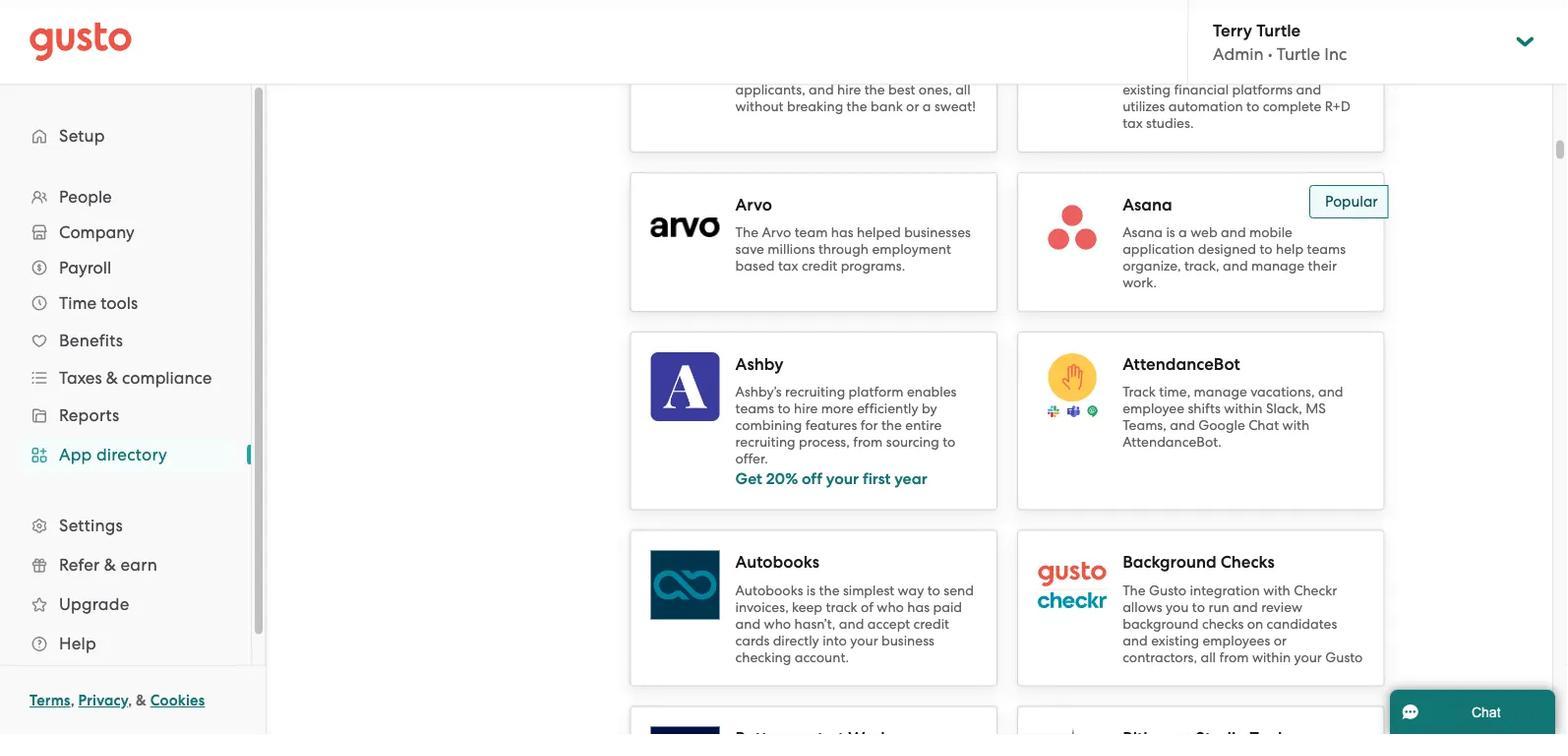 Task type: vqa. For each thing, say whether or not it's contained in the screenshot.
candidates
yes



Task type: describe. For each thing, give the bounding box(es) containing it.
2 autobooks from the top
[[736, 582, 803, 598]]

inc
[[1325, 44, 1347, 64]]

and down track
[[839, 615, 864, 632]]

contractors,
[[1123, 649, 1198, 665]]

background
[[1123, 552, 1217, 572]]

existing inside background checks the gusto integration with checkr allows you to run and review background checks on candidates and existing employees or contractors, all from within your gusto
[[1151, 632, 1199, 648]]

1 vertical spatial turtle
[[1277, 44, 1321, 64]]

invoices,
[[736, 599, 789, 615]]

ashby logo image
[[651, 352, 720, 421]]

within inside 'attendancebot track time, manage vacations, and employee shifts within slack, ms teams, and google chat with attendancebot.'
[[1224, 400, 1263, 417]]

privacy
[[78, 692, 128, 709]]

financial
[[1174, 82, 1229, 98]]

within inside background checks the gusto integration with checkr allows you to run and review background checks on candidates and existing employees or contractors, all from within your gusto
[[1252, 649, 1291, 665]]

asana asana is a web and mobile application designed to help teams organize, track, and manage their work.
[[1123, 194, 1346, 291]]

organize,
[[1123, 258, 1181, 274]]

tools
[[101, 293, 138, 313]]

employee
[[1123, 400, 1185, 417]]

2 vertical spatial &
[[136, 692, 147, 709]]

first
[[863, 469, 891, 488]]

and up on
[[1233, 599, 1258, 615]]

help
[[59, 634, 96, 653]]

0 horizontal spatial gusto
[[1149, 582, 1187, 598]]

0 horizontal spatial who
[[764, 615, 791, 632]]

track,
[[1185, 258, 1220, 274]]

a inside the post jobs, quickly communicate with applicants, and hire the best ones, all without breaking the bank or a sweat!
[[923, 98, 931, 115]]

team
[[795, 224, 828, 241]]

hasn't,
[[795, 615, 836, 632]]

refer & earn link
[[20, 547, 231, 582]]

to right sourcing
[[943, 434, 956, 450]]

and up attendancebot.
[[1170, 417, 1195, 433]]

autobooks autobooks is the simplest way to send invoices, keep track of who has paid and who hasn't, and accept credit cards directly into your business checking account.
[[736, 552, 974, 665]]

taxes & compliance
[[59, 368, 212, 388]]

chat inside chat button
[[1472, 705, 1501, 720]]

applicants,
[[736, 82, 806, 98]]

of
[[861, 599, 874, 615]]

features
[[806, 417, 857, 433]]

account.
[[795, 649, 849, 665]]

0 vertical spatial turtle
[[1257, 20, 1301, 40]]

directly
[[773, 632, 819, 648]]

and up designed
[[1221, 224, 1246, 241]]

applicantpro logo image
[[651, 33, 720, 102]]

bitlancer studio tools logo image
[[1038, 727, 1107, 735]]

tax inside the ardius platform integrates with existing financial platforms and utilizes automation to complete r+d tax studies.
[[1123, 115, 1143, 131]]

bank
[[871, 98, 903, 115]]

teams,
[[1123, 417, 1167, 433]]

people button
[[20, 179, 231, 215]]

or inside the post jobs, quickly communicate with applicants, and hire the best ones, all without breaking the bank or a sweat!
[[906, 98, 919, 115]]

your for background
[[1294, 649, 1322, 665]]

and up contractors,
[[1123, 632, 1148, 648]]

get
[[736, 469, 762, 488]]

r+d
[[1325, 98, 1351, 115]]

background
[[1123, 615, 1199, 632]]

manage inside 'attendancebot track time, manage vacations, and employee shifts within slack, ms teams, and google chat with attendancebot.'
[[1194, 384, 1247, 400]]

is for autobooks
[[807, 582, 816, 598]]

credit inside autobooks autobooks is the simplest way to send invoices, keep track of who has paid and who hasn't, and accept credit cards directly into your business checking account.
[[914, 615, 950, 632]]

checkr
[[1294, 582, 1337, 598]]

web
[[1191, 224, 1218, 241]]

post jobs, quickly communicate with applicants, and hire the best ones, all without breaking the bank or a sweat!
[[736, 65, 976, 115]]

from inside ashby ashby's recruiting platform enables teams to hire more efficiently by combining features for the entire recruiting process, from sourcing to offer. get 20% off your first year
[[853, 434, 883, 450]]

businesses
[[904, 224, 971, 241]]

jobs,
[[765, 65, 795, 81]]

millions
[[768, 241, 815, 257]]

directory
[[96, 445, 167, 464]]

manage inside "asana asana is a web and mobile application designed to help teams organize, track, and manage their work."
[[1252, 258, 1305, 274]]

cookies
[[150, 692, 205, 709]]

sweat!
[[935, 98, 976, 115]]

background checks logo image
[[1038, 551, 1107, 619]]

and up ms at the right
[[1318, 384, 1344, 400]]

& for earn
[[104, 555, 116, 575]]

application
[[1123, 241, 1195, 257]]

track
[[1123, 384, 1156, 400]]

has inside arvo the arvo team has helped businesses save millions through employment based tax credit programs.
[[831, 224, 854, 241]]

existing inside the ardius platform integrates with existing financial platforms and utilizes automation to complete r+d tax studies.
[[1123, 82, 1171, 98]]

best
[[889, 82, 916, 98]]

credit inside arvo the arvo team has helped businesses save millions through employment based tax credit programs.
[[802, 258, 838, 274]]

sourcing
[[886, 434, 939, 450]]

benefits link
[[20, 323, 231, 358]]

time
[[59, 293, 97, 313]]

privacy link
[[78, 692, 128, 709]]

0 vertical spatial arvo
[[736, 194, 772, 215]]

vacations,
[[1251, 384, 1315, 400]]

teams inside ashby ashby's recruiting platform enables teams to hire more efficiently by combining features for the entire recruiting process, from sourcing to offer. get 20% off your first year
[[736, 400, 774, 417]]

mobile
[[1250, 224, 1293, 241]]

the inside autobooks autobooks is the simplest way to send invoices, keep track of who has paid and who hasn't, and accept credit cards directly into your business checking account.
[[819, 582, 840, 598]]

1 asana from the top
[[1123, 194, 1173, 215]]

time tools
[[59, 293, 138, 313]]

platforms
[[1232, 82, 1293, 98]]

with inside 'attendancebot track time, manage vacations, and employee shifts within slack, ms teams, and google chat with attendancebot.'
[[1283, 417, 1310, 433]]

employment
[[872, 241, 951, 257]]

to inside "asana asana is a web and mobile application designed to help teams organize, track, and manage their work."
[[1260, 241, 1273, 257]]

1 , from the left
[[70, 692, 75, 709]]

slack,
[[1266, 400, 1303, 417]]

with inside background checks the gusto integration with checkr allows you to run and review background checks on candidates and existing employees or contractors, all from within your gusto
[[1264, 582, 1291, 598]]

is for asana
[[1166, 224, 1176, 241]]

terms link
[[30, 692, 70, 709]]

and inside the ardius platform integrates with existing financial platforms and utilizes automation to complete r+d tax studies.
[[1296, 82, 1322, 98]]

refer
[[59, 555, 100, 575]]

platform inside ashby ashby's recruiting platform enables teams to hire more efficiently by combining features for the entire recruiting process, from sourcing to offer. get 20% off your first year
[[849, 384, 904, 400]]

admin
[[1213, 44, 1264, 64]]

& for compliance
[[106, 368, 118, 388]]

the inside background checks the gusto integration with checkr allows you to run and review background checks on candidates and existing employees or contractors, all from within your gusto
[[1123, 582, 1146, 598]]

1 autobooks from the top
[[736, 552, 820, 572]]

enables
[[907, 384, 957, 400]]

post jobs, quickly communicate with applicants, and hire the best ones, all without breaking the bank or a sweat! button
[[630, 13, 998, 153]]

hire for post
[[837, 82, 861, 98]]

time tools button
[[20, 285, 231, 321]]

combining
[[736, 417, 802, 433]]

ashby's
[[736, 384, 782, 400]]

home image
[[30, 22, 132, 61]]

integrates
[[1251, 65, 1314, 81]]

0 vertical spatial recruiting
[[785, 384, 845, 400]]

upgrade link
[[20, 586, 231, 622]]

upgrade
[[59, 594, 129, 614]]

checks
[[1202, 615, 1244, 632]]

1 horizontal spatial who
[[877, 599, 904, 615]]

work.
[[1123, 275, 1157, 291]]

on
[[1247, 615, 1264, 632]]

to up combining
[[778, 400, 791, 417]]

help
[[1276, 241, 1304, 257]]

send
[[944, 582, 974, 598]]

reports
[[59, 405, 120, 425]]

efficiently
[[857, 400, 919, 417]]

list containing people
[[0, 179, 251, 663]]

2 asana from the top
[[1123, 224, 1163, 241]]

chat button
[[1390, 690, 1556, 735]]

terms
[[30, 692, 70, 709]]

cards
[[736, 632, 770, 648]]

programs.
[[841, 258, 905, 274]]

autobooks logo image
[[651, 551, 720, 619]]

ones,
[[919, 82, 952, 98]]

and up "cards"
[[736, 615, 761, 632]]

betterment at work logo image
[[651, 727, 720, 735]]

process,
[[799, 434, 850, 450]]

compliance
[[122, 368, 212, 388]]

earn
[[120, 555, 157, 575]]

chat inside 'attendancebot track time, manage vacations, and employee shifts within slack, ms teams, and google chat with attendancebot.'
[[1249, 417, 1279, 433]]

google
[[1199, 417, 1245, 433]]

settings
[[59, 516, 123, 535]]



Task type: locate. For each thing, give the bounding box(es) containing it.
manage down the help
[[1252, 258, 1305, 274]]

teams inside "asana asana is a web and mobile application designed to help teams organize, track, and manage their work."
[[1307, 241, 1346, 257]]

0 vertical spatial hire
[[837, 82, 861, 98]]

more
[[821, 400, 854, 417]]

tax inside arvo the arvo team has helped businesses save millions through employment based tax credit programs.
[[778, 258, 798, 274]]

is inside "asana asana is a web and mobile application designed to help teams organize, track, and manage their work."
[[1166, 224, 1176, 241]]

your down candidates
[[1294, 649, 1322, 665]]

recruiting down combining
[[736, 434, 796, 450]]

who up accept
[[877, 599, 904, 615]]

communicate
[[845, 65, 931, 81]]

1 horizontal spatial tax
[[1123, 115, 1143, 131]]

the inside ashby ashby's recruiting platform enables teams to hire more efficiently by combining features for the entire recruiting process, from sourcing to offer. get 20% off your first year
[[882, 417, 902, 433]]

1 horizontal spatial is
[[1166, 224, 1176, 241]]

0 horizontal spatial manage
[[1194, 384, 1247, 400]]

1 vertical spatial arvo
[[762, 224, 791, 241]]

for
[[861, 417, 878, 433]]

has
[[831, 224, 854, 241], [907, 599, 930, 615]]

to down mobile
[[1260, 241, 1273, 257]]

0 horizontal spatial is
[[807, 582, 816, 598]]

0 horizontal spatial ,
[[70, 692, 75, 709]]

business
[[882, 632, 935, 648]]

who
[[877, 599, 904, 615], [764, 615, 791, 632]]

to inside background checks the gusto integration with checkr allows you to run and review background checks on candidates and existing employees or contractors, all from within your gusto
[[1192, 599, 1205, 615]]

manage up the shifts
[[1194, 384, 1247, 400]]

20%
[[766, 469, 798, 488]]

1 vertical spatial the
[[736, 224, 759, 241]]

0 vertical spatial has
[[831, 224, 854, 241]]

0 horizontal spatial all
[[956, 82, 971, 98]]

complete
[[1263, 98, 1322, 115]]

to up paid
[[928, 582, 941, 598]]

1 vertical spatial has
[[907, 599, 930, 615]]

attendancebot
[[1123, 354, 1241, 374]]

existing down background
[[1151, 632, 1199, 648]]

the up bank
[[865, 82, 885, 98]]

platform up efficiently
[[849, 384, 904, 400]]

0 horizontal spatial credit
[[802, 258, 838, 274]]

chat
[[1249, 417, 1279, 433], [1472, 705, 1501, 720]]

helped
[[857, 224, 901, 241]]

hire up features on the right bottom of page
[[794, 400, 818, 417]]

post
[[736, 65, 762, 81]]

hire down quickly at the top of page
[[837, 82, 861, 98]]

credit down paid
[[914, 615, 950, 632]]

your right into
[[850, 632, 878, 648]]

1 vertical spatial asana
[[1123, 224, 1163, 241]]

1 horizontal spatial manage
[[1252, 258, 1305, 274]]

0 vertical spatial autobooks
[[736, 552, 820, 572]]

terry
[[1213, 20, 1253, 40]]

all up sweat!
[[956, 82, 971, 98]]

hire inside ashby ashby's recruiting platform enables teams to hire more efficiently by combining features for the entire recruiting process, from sourcing to offer. get 20% off your first year
[[794, 400, 818, 417]]

checking
[[736, 649, 791, 665]]

app directory link
[[20, 437, 231, 472]]

the inside arvo the arvo team has helped businesses save millions through employment based tax credit programs.
[[736, 224, 759, 241]]

1 horizontal spatial gusto
[[1326, 649, 1363, 665]]

arvo logo image
[[651, 217, 720, 237]]

1 vertical spatial teams
[[736, 400, 774, 417]]

0 vertical spatial within
[[1224, 400, 1263, 417]]

hire inside the post jobs, quickly communicate with applicants, and hire the best ones, all without breaking the bank or a sweat!
[[837, 82, 861, 98]]

the left bank
[[847, 98, 867, 115]]

recruiting
[[785, 384, 845, 400], [736, 434, 796, 450]]

teams up 'their'
[[1307, 241, 1346, 257]]

or down best
[[906, 98, 919, 115]]

1 vertical spatial platform
[[849, 384, 904, 400]]

from down the for
[[853, 434, 883, 450]]

attendancebot logo image
[[1038, 352, 1107, 421]]

1 horizontal spatial ,
[[128, 692, 132, 709]]

with inside the post jobs, quickly communicate with applicants, and hire the best ones, all without breaking the bank or a sweat!
[[934, 65, 962, 81]]

arvo up 'millions'
[[762, 224, 791, 241]]

0 vertical spatial or
[[906, 98, 919, 115]]

or down candidates
[[1274, 632, 1287, 648]]

turtle up integrates
[[1277, 44, 1321, 64]]

list
[[0, 179, 251, 663]]

& left earn
[[104, 555, 116, 575]]

arvo up save
[[736, 194, 772, 215]]

0 vertical spatial credit
[[802, 258, 838, 274]]

the up save
[[736, 224, 759, 241]]

1 vertical spatial a
[[1179, 224, 1187, 241]]

0 horizontal spatial hire
[[794, 400, 818, 417]]

popular
[[1325, 193, 1378, 210]]

a inside "asana asana is a web and mobile application designed to help teams organize, track, and manage their work."
[[1179, 224, 1187, 241]]

from down employees
[[1220, 649, 1249, 665]]

app
[[59, 445, 92, 464]]

the up track
[[819, 582, 840, 598]]

settings link
[[20, 508, 231, 543]]

payroll
[[59, 258, 111, 277]]

1 vertical spatial is
[[807, 582, 816, 598]]

1 vertical spatial credit
[[914, 615, 950, 632]]

1 horizontal spatial all
[[1201, 649, 1216, 665]]

0 horizontal spatial chat
[[1249, 417, 1279, 433]]

& inside taxes & compliance dropdown button
[[106, 368, 118, 388]]

&
[[106, 368, 118, 388], [104, 555, 116, 575], [136, 692, 147, 709]]

utilizes
[[1123, 98, 1165, 115]]

1 horizontal spatial platform
[[1192, 65, 1247, 81]]

2 , from the left
[[128, 692, 132, 709]]

1 vertical spatial hire
[[794, 400, 818, 417]]

run
[[1209, 599, 1230, 615]]

or
[[906, 98, 919, 115], [1274, 632, 1287, 648]]

1 horizontal spatial or
[[1274, 632, 1287, 648]]

1 vertical spatial existing
[[1151, 632, 1199, 648]]

is up keep
[[807, 582, 816, 598]]

0 horizontal spatial has
[[831, 224, 854, 241]]

1 vertical spatial or
[[1274, 632, 1287, 648]]

a left web
[[1179, 224, 1187, 241]]

your for ashby
[[826, 469, 859, 488]]

benefits
[[59, 331, 123, 350]]

allows
[[1123, 599, 1163, 615]]

paid
[[933, 599, 962, 615]]

1 vertical spatial &
[[104, 555, 116, 575]]

turtle up •
[[1257, 20, 1301, 40]]

to down the platforms
[[1247, 98, 1260, 115]]

1 vertical spatial recruiting
[[736, 434, 796, 450]]

way
[[898, 582, 924, 598]]

0 vertical spatial tax
[[1123, 115, 1143, 131]]

within up google
[[1224, 400, 1263, 417]]

to inside autobooks autobooks is the simplest way to send invoices, keep track of who has paid and who hasn't, and accept credit cards directly into your business checking account.
[[928, 582, 941, 598]]

1 horizontal spatial from
[[1220, 649, 1249, 665]]

and down designed
[[1223, 258, 1248, 274]]

the
[[865, 82, 885, 98], [847, 98, 867, 115], [882, 417, 902, 433], [819, 582, 840, 598]]

the ardius platform integrates with existing financial platforms and utilizes automation to complete r+d tax studies. button
[[1018, 13, 1385, 153]]

0 vertical spatial gusto
[[1149, 582, 1187, 598]]

& right taxes
[[106, 368, 118, 388]]

has up 'through'
[[831, 224, 854, 241]]

with down slack,
[[1283, 417, 1310, 433]]

0 vertical spatial teams
[[1307, 241, 1346, 257]]

or inside background checks the gusto integration with checkr allows you to run and review background checks on candidates and existing employees or contractors, all from within your gusto
[[1274, 632, 1287, 648]]

simplest
[[843, 582, 895, 598]]

1 vertical spatial tax
[[778, 258, 798, 274]]

0 horizontal spatial a
[[923, 98, 931, 115]]

credit
[[802, 258, 838, 274], [914, 615, 950, 632]]

1 horizontal spatial a
[[1179, 224, 1187, 241]]

off
[[802, 469, 823, 488]]

1 horizontal spatial chat
[[1472, 705, 1501, 720]]

0 horizontal spatial or
[[906, 98, 919, 115]]

0 vertical spatial manage
[[1252, 258, 1305, 274]]

arvo the arvo team has helped businesses save millions through employment based tax credit programs.
[[736, 194, 971, 274]]

with
[[934, 65, 962, 81], [1318, 65, 1345, 81], [1283, 417, 1310, 433], [1264, 582, 1291, 598]]

is up application
[[1166, 224, 1176, 241]]

your inside ashby ashby's recruiting platform enables teams to hire more efficiently by combining features for the entire recruiting process, from sourcing to offer. get 20% off your first year
[[826, 469, 859, 488]]

you
[[1166, 599, 1189, 615]]

your inside background checks the gusto integration with checkr allows you to run and review background checks on candidates and existing employees or contractors, all from within your gusto
[[1294, 649, 1322, 665]]

has down way
[[907, 599, 930, 615]]

tax down utilizes
[[1123, 115, 1143, 131]]

keep
[[792, 599, 823, 615]]

recruiting up "more" in the bottom right of the page
[[785, 384, 845, 400]]

teams
[[1307, 241, 1346, 257], [736, 400, 774, 417]]

into
[[823, 632, 847, 648]]

to
[[1247, 98, 1260, 115], [1260, 241, 1273, 257], [778, 400, 791, 417], [943, 434, 956, 450], [928, 582, 941, 598], [1192, 599, 1205, 615]]

0 horizontal spatial platform
[[849, 384, 904, 400]]

gusto down candidates
[[1326, 649, 1363, 665]]

with up ones,
[[934, 65, 962, 81]]

your inside autobooks autobooks is the simplest way to send invoices, keep track of who has paid and who hasn't, and accept credit cards directly into your business checking account.
[[850, 632, 878, 648]]

0 vertical spatial a
[[923, 98, 931, 115]]

the left ardius
[[1123, 65, 1146, 81]]

ms
[[1306, 400, 1326, 417]]

within down on
[[1252, 649, 1291, 665]]

from
[[853, 434, 883, 450], [1220, 649, 1249, 665]]

time,
[[1159, 384, 1191, 400]]

1 horizontal spatial has
[[907, 599, 930, 615]]

1 horizontal spatial credit
[[914, 615, 950, 632]]

all inside the post jobs, quickly communicate with applicants, and hire the best ones, all without breaking the bank or a sweat!
[[956, 82, 971, 98]]

candidates
[[1267, 615, 1337, 632]]

0 vertical spatial from
[[853, 434, 883, 450]]

who down invoices, on the bottom
[[764, 615, 791, 632]]

0 vertical spatial asana
[[1123, 194, 1173, 215]]

platform inside the ardius platform integrates with existing financial platforms and utilizes automation to complete r+d tax studies.
[[1192, 65, 1247, 81]]

studies.
[[1146, 115, 1194, 131]]

gusto up you
[[1149, 582, 1187, 598]]

accept
[[868, 615, 910, 632]]

ashby
[[736, 354, 784, 374]]

all down employees
[[1201, 649, 1216, 665]]

0 vertical spatial the
[[1123, 65, 1146, 81]]

gusto navigation element
[[0, 85, 251, 695]]

2 vertical spatial the
[[1123, 582, 1146, 598]]

0 vertical spatial is
[[1166, 224, 1176, 241]]

the inside the ardius platform integrates with existing financial platforms and utilizes automation to complete r+d tax studies.
[[1123, 65, 1146, 81]]

existing up utilizes
[[1123, 82, 1171, 98]]

0 vertical spatial platform
[[1192, 65, 1247, 81]]

background checks the gusto integration with checkr allows you to run and review background checks on candidates and existing employees or contractors, all from within your gusto
[[1123, 552, 1363, 665]]

1 vertical spatial from
[[1220, 649, 1249, 665]]

automation
[[1169, 98, 1243, 115]]

credit down 'through'
[[802, 258, 838, 274]]

1 vertical spatial manage
[[1194, 384, 1247, 400]]

to inside the ardius platform integrates with existing financial platforms and utilizes automation to complete r+d tax studies.
[[1247, 98, 1260, 115]]

attendancebot.
[[1123, 434, 1222, 450]]

entire
[[906, 417, 942, 433]]

from inside background checks the gusto integration with checkr allows you to run and review background checks on candidates and existing employees or contractors, all from within your gusto
[[1220, 649, 1249, 665]]

0 horizontal spatial teams
[[736, 400, 774, 417]]

0 vertical spatial chat
[[1249, 417, 1279, 433]]

with inside the ardius platform integrates with existing financial platforms and utilizes automation to complete r+d tax studies.
[[1318, 65, 1345, 81]]

setup
[[59, 126, 105, 146]]

offer.
[[736, 451, 768, 467]]

& left cookies
[[136, 692, 147, 709]]

year
[[895, 469, 928, 488]]

0 vertical spatial &
[[106, 368, 118, 388]]

a down ones,
[[923, 98, 931, 115]]

payroll button
[[20, 250, 231, 285]]

1 horizontal spatial hire
[[837, 82, 861, 98]]

and inside the post jobs, quickly communicate with applicants, and hire the best ones, all without breaking the bank or a sweat!
[[809, 82, 834, 98]]

hire for ashby
[[794, 400, 818, 417]]

reports link
[[20, 398, 231, 433]]

attendancebot track time, manage vacations, and employee shifts within slack, ms teams, and google chat with attendancebot.
[[1123, 354, 1344, 450]]

is inside autobooks autobooks is the simplest way to send invoices, keep track of who has paid and who hasn't, and accept credit cards directly into your business checking account.
[[807, 582, 816, 598]]

1 vertical spatial all
[[1201, 649, 1216, 665]]

through
[[819, 241, 869, 257]]

1 vertical spatial chat
[[1472, 705, 1501, 720]]

and down quickly at the top of page
[[809, 82, 834, 98]]

tax down 'millions'
[[778, 258, 798, 274]]

& inside refer & earn link
[[104, 555, 116, 575]]

the down efficiently
[[882, 417, 902, 433]]

teams down ashby's
[[736, 400, 774, 417]]

your right off
[[826, 469, 859, 488]]

1 vertical spatial within
[[1252, 649, 1291, 665]]

within
[[1224, 400, 1263, 417], [1252, 649, 1291, 665]]

checks
[[1221, 552, 1275, 572]]

0 horizontal spatial from
[[853, 434, 883, 450]]

to left run
[[1192, 599, 1205, 615]]

app directory
[[59, 445, 167, 464]]

with down "inc"
[[1318, 65, 1345, 81]]

0 vertical spatial existing
[[1123, 82, 1171, 98]]

all inside background checks the gusto integration with checkr allows you to run and review background checks on candidates and existing employees or contractors, all from within your gusto
[[1201, 649, 1216, 665]]

1 horizontal spatial teams
[[1307, 241, 1346, 257]]

0 horizontal spatial tax
[[778, 258, 798, 274]]

1 vertical spatial autobooks
[[736, 582, 803, 598]]

has inside autobooks autobooks is the simplest way to send invoices, keep track of who has paid and who hasn't, and accept credit cards directly into your business checking account.
[[907, 599, 930, 615]]

0 vertical spatial all
[[956, 82, 971, 98]]

platform
[[1192, 65, 1247, 81], [849, 384, 904, 400]]

with up review
[[1264, 582, 1291, 598]]

platform up the financial
[[1192, 65, 1247, 81]]

1 vertical spatial gusto
[[1326, 649, 1363, 665]]

terms , privacy , & cookies
[[30, 692, 205, 709]]

, left privacy link
[[70, 692, 75, 709]]

arvo
[[736, 194, 772, 215], [762, 224, 791, 241]]

asana logo image
[[1038, 193, 1107, 262]]

the up allows
[[1123, 582, 1146, 598]]

, left cookies
[[128, 692, 132, 709]]

and up complete
[[1296, 82, 1322, 98]]

tax
[[1123, 115, 1143, 131], [778, 258, 798, 274]]



